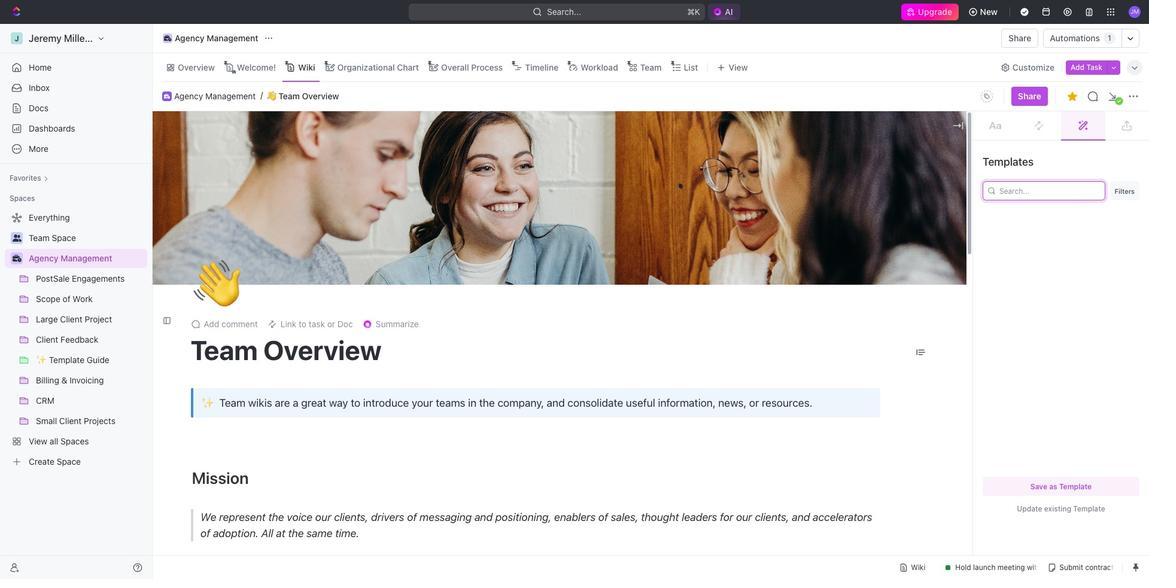 Task type: vqa. For each thing, say whether or not it's contained in the screenshot.
the Summarize
yes



Task type: locate. For each thing, give the bounding box(es) containing it.
1 horizontal spatial or
[[749, 397, 759, 409]]

overview inside overview link
[[178, 62, 215, 72]]

0 vertical spatial template
[[49, 355, 84, 365]]

0 horizontal spatial spaces
[[10, 194, 35, 203]]

0 vertical spatial space
[[52, 233, 76, 243]]

as
[[1049, 482, 1058, 491]]

spaces down favorites
[[10, 194, 35, 203]]

new button
[[963, 2, 1005, 22]]

to right way
[[351, 397, 360, 409]]

1 vertical spatial add
[[204, 319, 219, 329]]

agency management link down overview link
[[174, 91, 256, 101]]

client down large
[[36, 335, 58, 345]]

team right user group image
[[29, 233, 50, 243]]

spaces down small client projects
[[60, 436, 89, 447]]

👋 for 👋 team overview
[[267, 91, 277, 101]]

wiki
[[298, 62, 315, 72]]

docs
[[29, 103, 48, 113]]

useful
[[626, 397, 655, 409]]

0 horizontal spatial 👋
[[193, 256, 241, 312]]

update
[[1017, 505, 1042, 514]]

view inside sidebar navigation
[[29, 436, 47, 447]]

business time image
[[164, 35, 171, 41], [164, 94, 170, 99]]

0 horizontal spatial clients,
[[334, 511, 368, 523]]

template for update existing template
[[1073, 505, 1105, 514]]

postsale
[[36, 274, 70, 284]]

share
[[1009, 33, 1032, 43], [1018, 91, 1042, 101]]

0 horizontal spatial add
[[204, 319, 219, 329]]

0 horizontal spatial the
[[268, 511, 284, 523]]

our right for
[[736, 511, 752, 523]]

👋 up add comment
[[193, 256, 241, 312]]

information,
[[658, 397, 716, 409]]

spaces
[[10, 194, 35, 203], [60, 436, 89, 447]]

and left accelerators
[[792, 511, 810, 523]]

positioning,
[[495, 511, 551, 523]]

automations
[[1050, 33, 1100, 43]]

scope
[[36, 294, 60, 304]]

agency management link
[[160, 31, 261, 45], [174, 91, 256, 101], [29, 249, 145, 268]]

overview left welcome! link
[[178, 62, 215, 72]]

agency down overview link
[[174, 91, 203, 101]]

0 vertical spatial to
[[299, 319, 307, 329]]

agency management up overview link
[[175, 33, 258, 43]]

task
[[309, 319, 325, 329]]

add left comment
[[204, 319, 219, 329]]

management down welcome! link
[[205, 91, 256, 101]]

1 horizontal spatial spaces
[[60, 436, 89, 447]]

team for team overview
[[191, 334, 258, 367]]

1
[[1108, 34, 1111, 43]]

dashboards
[[29, 123, 75, 133]]

tree
[[5, 208, 147, 472]]

our
[[315, 511, 331, 523], [736, 511, 752, 523]]

1 horizontal spatial clients,
[[755, 511, 789, 523]]

view button
[[713, 59, 752, 76]]

the right in
[[479, 397, 495, 409]]

agency for bottommost 'agency management' link
[[29, 253, 58, 263]]

0 vertical spatial the
[[479, 397, 495, 409]]

welcome! link
[[235, 59, 276, 76]]

management up welcome! link
[[207, 33, 258, 43]]

1 vertical spatial template
[[1059, 482, 1092, 491]]

0 vertical spatial business time image
[[164, 35, 171, 41]]

tree containing everything
[[5, 208, 147, 472]]

of down we
[[200, 527, 210, 540]]

or left doc
[[327, 319, 335, 329]]

0 horizontal spatial our
[[315, 511, 331, 523]]

team inside sidebar navigation
[[29, 233, 50, 243]]

0 vertical spatial dropdown menu image
[[977, 87, 997, 106]]

add for add task
[[1071, 63, 1085, 72]]

clients, right for
[[755, 511, 789, 523]]

miller's
[[64, 33, 96, 44]]

to right link
[[299, 319, 307, 329]]

1 horizontal spatial 👋
[[267, 91, 277, 101]]

template for save as template
[[1059, 482, 1092, 491]]

0 vertical spatial client
[[60, 314, 82, 324]]

space for create space
[[57, 457, 81, 467]]

we
[[200, 511, 216, 523]]

postsale engagements link
[[36, 269, 145, 289]]

search...
[[547, 7, 581, 17]]

project
[[85, 314, 112, 324]]

2 vertical spatial management
[[61, 253, 112, 263]]

template inside sidebar navigation
[[49, 355, 84, 365]]

1 vertical spatial spaces
[[60, 436, 89, 447]]

1 horizontal spatial and
[[547, 397, 565, 409]]

1 horizontal spatial to
[[351, 397, 360, 409]]

clients, up time.
[[334, 511, 368, 523]]

overview down wiki
[[302, 91, 339, 101]]

0 vertical spatial agency
[[175, 33, 204, 43]]

add task
[[1071, 63, 1103, 72]]

work
[[73, 294, 93, 304]]

0 horizontal spatial ✨
[[36, 355, 47, 365]]

2 vertical spatial client
[[59, 416, 82, 426]]

1 vertical spatial dropdown menu image
[[916, 347, 927, 358]]

to
[[299, 319, 307, 329], [351, 397, 360, 409]]

thought
[[641, 511, 679, 523]]

0 vertical spatial ✨
[[36, 355, 47, 365]]

✨ left wikis
[[201, 396, 214, 410]]

or inside ✨ team wikis are a great way to introduce your teams in the company, and consolidate useful information, news, or resources.
[[749, 397, 759, 409]]

2 vertical spatial template
[[1073, 505, 1105, 514]]

&
[[61, 375, 67, 385]]

agency for 'agency management' link to the middle
[[174, 91, 203, 101]]

update existing template
[[1017, 505, 1105, 514]]

1 vertical spatial or
[[749, 397, 759, 409]]

timeline link
[[523, 59, 559, 76]]

2 vertical spatial agency
[[29, 253, 58, 263]]

template right as
[[1059, 482, 1092, 491]]

billing & invoicing link
[[36, 371, 145, 390]]

team for team space
[[29, 233, 50, 243]]

dropdown menu image
[[977, 87, 997, 106], [916, 347, 927, 358]]

share down 'customize' button
[[1018, 91, 1042, 101]]

👋 down welcome!
[[267, 91, 277, 101]]

projects
[[84, 416, 115, 426]]

view all spaces link
[[5, 432, 145, 451]]

1 vertical spatial agency management
[[174, 91, 256, 101]]

jeremy miller's workspace, , element
[[11, 32, 23, 44]]

create space
[[29, 457, 81, 467]]

in
[[468, 397, 477, 409]]

client up client feedback
[[60, 314, 82, 324]]

team down add comment
[[191, 334, 258, 367]]

summarize
[[376, 319, 419, 329]]

all
[[261, 527, 273, 540]]

1 horizontal spatial ✨
[[201, 396, 214, 410]]

process
[[471, 62, 503, 72]]

team space
[[29, 233, 76, 243]]

team left list link
[[640, 62, 662, 72]]

view inside button
[[729, 62, 748, 72]]

1 vertical spatial management
[[205, 91, 256, 101]]

of left work
[[63, 294, 70, 304]]

team overview
[[191, 334, 382, 367]]

2 horizontal spatial the
[[479, 397, 495, 409]]

create
[[29, 457, 54, 467]]

filters button
[[1110, 181, 1140, 201]]

0 horizontal spatial dropdown menu image
[[916, 347, 927, 358]]

1 vertical spatial space
[[57, 457, 81, 467]]

1 horizontal spatial view
[[729, 62, 748, 72]]

team for team
[[640, 62, 662, 72]]

everything link
[[5, 208, 145, 227]]

agency inside sidebar navigation
[[29, 253, 58, 263]]

for
[[720, 511, 733, 523]]

0 vertical spatial overview
[[178, 62, 215, 72]]

2 vertical spatial agency management link
[[29, 249, 145, 268]]

client up view all spaces link
[[59, 416, 82, 426]]

view for view
[[729, 62, 748, 72]]

postsale engagements
[[36, 274, 125, 284]]

1 vertical spatial view
[[29, 436, 47, 447]]

add inside button
[[1071, 63, 1085, 72]]

1 vertical spatial client
[[36, 335, 58, 345]]

0 vertical spatial or
[[327, 319, 335, 329]]

and right company,
[[547, 397, 565, 409]]

✨ up billing
[[36, 355, 47, 365]]

management for 'agency management' link to the middle
[[205, 91, 256, 101]]

summarize button
[[358, 316, 424, 333]]

0 vertical spatial add
[[1071, 63, 1085, 72]]

0 vertical spatial share
[[1009, 33, 1032, 43]]

jeremy
[[29, 33, 62, 44]]

0 horizontal spatial view
[[29, 436, 47, 447]]

resources.
[[762, 397, 813, 409]]

agency up overview link
[[175, 33, 204, 43]]

agency
[[175, 33, 204, 43], [174, 91, 203, 101], [29, 253, 58, 263]]

organizational
[[337, 62, 395, 72]]

1 vertical spatial to
[[351, 397, 360, 409]]

2 vertical spatial agency management
[[29, 253, 112, 263]]

and right messaging
[[474, 511, 492, 523]]

client feedback
[[36, 335, 98, 345]]

company,
[[498, 397, 544, 409]]

add left task
[[1071, 63, 1085, 72]]

agency down team space
[[29, 253, 58, 263]]

agency management link up overview link
[[160, 31, 261, 45]]

👋
[[267, 91, 277, 101], [193, 256, 241, 312]]

👋 for 👋
[[193, 256, 241, 312]]

overall
[[441, 62, 469, 72]]

agency management down overview link
[[174, 91, 256, 101]]

1 vertical spatial 👋
[[193, 256, 241, 312]]

small client projects link
[[36, 412, 145, 431]]

2 vertical spatial the
[[288, 527, 304, 540]]

agency management link down team space link
[[29, 249, 145, 268]]

1 horizontal spatial add
[[1071, 63, 1085, 72]]

drivers
[[371, 511, 404, 523]]

at
[[276, 527, 285, 540]]

management inside sidebar navigation
[[61, 253, 112, 263]]

1 horizontal spatial our
[[736, 511, 752, 523]]

management down team space link
[[61, 253, 112, 263]]

template right "existing"
[[1073, 505, 1105, 514]]

0 vertical spatial agency management link
[[160, 31, 261, 45]]

organizational chart link
[[335, 59, 419, 76]]

our up same
[[315, 511, 331, 523]]

0 vertical spatial view
[[729, 62, 748, 72]]

reposition
[[785, 265, 827, 276]]

client feedback link
[[36, 330, 145, 350]]

1 vertical spatial ✨
[[201, 396, 214, 410]]

client for small
[[59, 416, 82, 426]]

👋 inside 👋 team overview
[[267, 91, 277, 101]]

view left all
[[29, 436, 47, 447]]

overall process link
[[439, 59, 503, 76]]

1 vertical spatial the
[[268, 511, 284, 523]]

jeremy miller's workspace
[[29, 33, 148, 44]]

0 vertical spatial 👋
[[267, 91, 277, 101]]

1 vertical spatial share
[[1018, 91, 1042, 101]]

overview link
[[175, 59, 215, 76]]

team left wikis
[[219, 397, 246, 409]]

j
[[15, 34, 19, 43]]

space down view all spaces link
[[57, 457, 81, 467]]

share button
[[1001, 29, 1039, 48]]

space for team space
[[52, 233, 76, 243]]

view right list
[[729, 62, 748, 72]]

business time image inside 'agency management' link
[[164, 35, 171, 41]]

share inside button
[[1009, 33, 1032, 43]]

share up 'customize' button
[[1009, 33, 1032, 43]]

invoicing
[[70, 375, 104, 385]]

to inside dropdown button
[[299, 319, 307, 329]]

space down everything link at the left of the page
[[52, 233, 76, 243]]

or right news,
[[749, 397, 759, 409]]

great
[[301, 397, 326, 409]]

a
[[293, 397, 298, 409]]

of inside sidebar navigation
[[63, 294, 70, 304]]

task
[[1087, 63, 1103, 72]]

team space link
[[29, 229, 145, 248]]

template down client feedback
[[49, 355, 84, 365]]

reposition button
[[778, 261, 835, 280]]

overview down task
[[263, 334, 382, 367]]

0 vertical spatial spaces
[[10, 194, 35, 203]]

scope of work
[[36, 294, 93, 304]]

the right at
[[288, 527, 304, 540]]

agency management up postsale engagements
[[29, 253, 112, 263]]

1 vertical spatial agency
[[174, 91, 203, 101]]

change cover
[[842, 265, 897, 276]]

0 horizontal spatial or
[[327, 319, 335, 329]]

✨ for ✨ template guide
[[36, 355, 47, 365]]

billing & invoicing
[[36, 375, 104, 385]]

0 horizontal spatial to
[[299, 319, 307, 329]]

are
[[275, 397, 290, 409]]

jm
[[1131, 8, 1139, 15]]

✨ inside sidebar navigation
[[36, 355, 47, 365]]

the up at
[[268, 511, 284, 523]]



Task type: describe. For each thing, give the bounding box(es) containing it.
the inside ✨ team wikis are a great way to introduce your teams in the company, and consolidate useful information, news, or resources.
[[479, 397, 495, 409]]

small client projects
[[36, 416, 115, 426]]

1 our from the left
[[315, 511, 331, 523]]

✨ team wikis are a great way to introduce your teams in the company, and consolidate useful information, news, or resources.
[[201, 396, 813, 410]]

accelerators
[[813, 511, 872, 523]]

doc
[[338, 319, 353, 329]]

👋 team overview
[[267, 91, 339, 101]]

cover
[[875, 265, 897, 276]]

templates
[[983, 156, 1034, 168]]

0 horizontal spatial and
[[474, 511, 492, 523]]

upgrade
[[918, 7, 953, 17]]

save
[[1031, 482, 1048, 491]]

of right 'drivers'
[[407, 511, 417, 523]]

team inside ✨ team wikis are a great way to introduce your teams in the company, and consolidate useful information, news, or resources.
[[219, 397, 246, 409]]

to inside ✨ team wikis are a great way to introduce your teams in the company, and consolidate useful information, news, or resources.
[[351, 397, 360, 409]]

comment
[[222, 319, 258, 329]]

user group image
[[12, 235, 21, 242]]

✨ for ✨ team wikis are a great way to introduce your teams in the company, and consolidate useful information, news, or resources.
[[201, 396, 214, 410]]

and inside ✨ team wikis are a great way to introduce your teams in the company, and consolidate useful information, news, or resources.
[[547, 397, 565, 409]]

all
[[50, 436, 58, 447]]

1 horizontal spatial the
[[288, 527, 304, 540]]

teams
[[436, 397, 465, 409]]

voice
[[287, 511, 312, 523]]

jm button
[[1125, 2, 1144, 22]]

inbox link
[[5, 78, 147, 98]]

client for large
[[60, 314, 82, 324]]

change cover button
[[835, 261, 904, 280]]

sidebar navigation
[[0, 24, 155, 579]]

scope of work link
[[36, 290, 145, 309]]

2 vertical spatial overview
[[263, 334, 382, 367]]

billing
[[36, 375, 59, 385]]

✨ template guide link
[[36, 351, 145, 370]]

workload
[[581, 62, 618, 72]]

overall process
[[441, 62, 503, 72]]

view all spaces
[[29, 436, 89, 447]]

customize button
[[997, 59, 1058, 76]]

large client project
[[36, 314, 112, 324]]

change cover button
[[835, 261, 904, 280]]

guide
[[87, 355, 109, 365]]

your
[[412, 397, 433, 409]]

feedback
[[61, 335, 98, 345]]

view button
[[713, 53, 752, 81]]

1 vertical spatial business time image
[[164, 94, 170, 99]]

home link
[[5, 58, 147, 77]]

more
[[29, 144, 49, 154]]

0 vertical spatial agency management
[[175, 33, 258, 43]]

1 horizontal spatial dropdown menu image
[[977, 87, 997, 106]]

create space link
[[5, 453, 145, 472]]

adoption.
[[213, 527, 258, 540]]

list link
[[681, 59, 698, 76]]

large client project link
[[36, 310, 145, 329]]

list
[[684, 62, 698, 72]]

tree inside sidebar navigation
[[5, 208, 147, 472]]

small
[[36, 416, 57, 426]]

view for view all spaces
[[29, 436, 47, 447]]

messaging
[[419, 511, 472, 523]]

new
[[980, 7, 998, 17]]

customize
[[1013, 62, 1055, 72]]

1 vertical spatial agency management link
[[174, 91, 256, 101]]

✨ template guide
[[36, 355, 109, 365]]

change
[[842, 265, 873, 276]]

business time image
[[12, 255, 21, 262]]

2 horizontal spatial and
[[792, 511, 810, 523]]

1 clients, from the left
[[334, 511, 368, 523]]

or inside link to task or doc dropdown button
[[327, 319, 335, 329]]

add comment
[[204, 319, 258, 329]]

2 clients, from the left
[[755, 511, 789, 523]]

news,
[[718, 397, 747, 409]]

way
[[329, 397, 348, 409]]

save as template
[[1031, 482, 1092, 491]]

Search... text field
[[989, 182, 1101, 200]]

link to task or doc button
[[263, 316, 358, 333]]

⌘k
[[687, 7, 701, 17]]

0 vertical spatial management
[[207, 33, 258, 43]]

agency management inside sidebar navigation
[[29, 253, 112, 263]]

organizational chart
[[337, 62, 419, 72]]

leaders
[[682, 511, 717, 523]]

add task button
[[1066, 60, 1107, 75]]

of left the sales,
[[598, 511, 608, 523]]

home
[[29, 62, 52, 72]]

engagements
[[72, 274, 125, 284]]

timeline
[[525, 62, 559, 72]]

mission
[[192, 469, 249, 488]]

1 vertical spatial overview
[[302, 91, 339, 101]]

consolidate
[[568, 397, 623, 409]]

link
[[281, 319, 296, 329]]

more button
[[5, 139, 147, 159]]

team down "wiki" link
[[279, 91, 300, 101]]

upgrade link
[[902, 4, 959, 20]]

same
[[306, 527, 332, 540]]

inbox
[[29, 83, 50, 93]]

management for bottommost 'agency management' link
[[61, 253, 112, 263]]

2 our from the left
[[736, 511, 752, 523]]

add for add comment
[[204, 319, 219, 329]]

everything
[[29, 212, 70, 223]]

dashboards link
[[5, 119, 147, 138]]

wikis
[[248, 397, 272, 409]]



